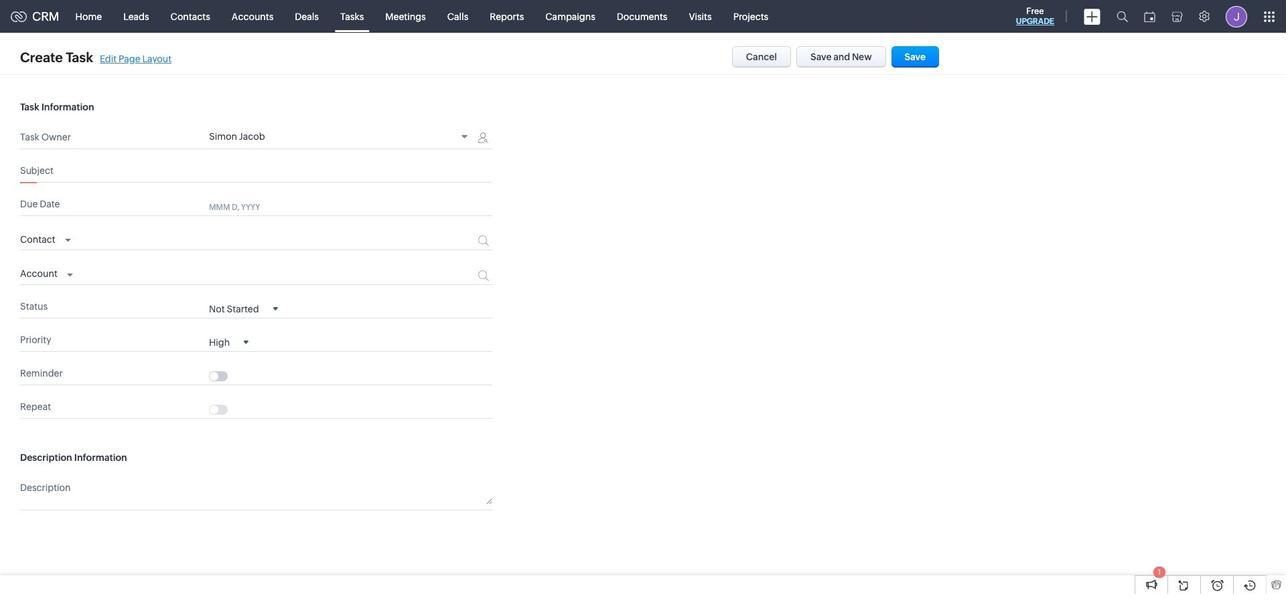 Task type: vqa. For each thing, say whether or not it's contained in the screenshot.
Create Menu Element at the top of page
yes



Task type: describe. For each thing, give the bounding box(es) containing it.
profile element
[[1218, 0, 1255, 32]]

search element
[[1109, 0, 1136, 33]]

calendar image
[[1144, 11, 1155, 22]]

search image
[[1117, 11, 1128, 22]]



Task type: locate. For each thing, give the bounding box(es) containing it.
None text field
[[209, 480, 492, 505]]

logo image
[[11, 11, 27, 22]]

None field
[[209, 131, 472, 144], [20, 231, 71, 247], [20, 265, 73, 281], [209, 303, 278, 315], [209, 336, 249, 348], [209, 131, 472, 144], [20, 231, 71, 247], [20, 265, 73, 281], [209, 303, 278, 315], [209, 336, 249, 348]]

None button
[[732, 46, 791, 68], [796, 46, 886, 68], [891, 46, 939, 68], [732, 46, 791, 68], [796, 46, 886, 68], [891, 46, 939, 68]]

mmm d, yyyy text field
[[209, 202, 450, 212]]

profile image
[[1226, 6, 1247, 27]]

create menu image
[[1084, 8, 1101, 24]]

create menu element
[[1076, 0, 1109, 32]]



